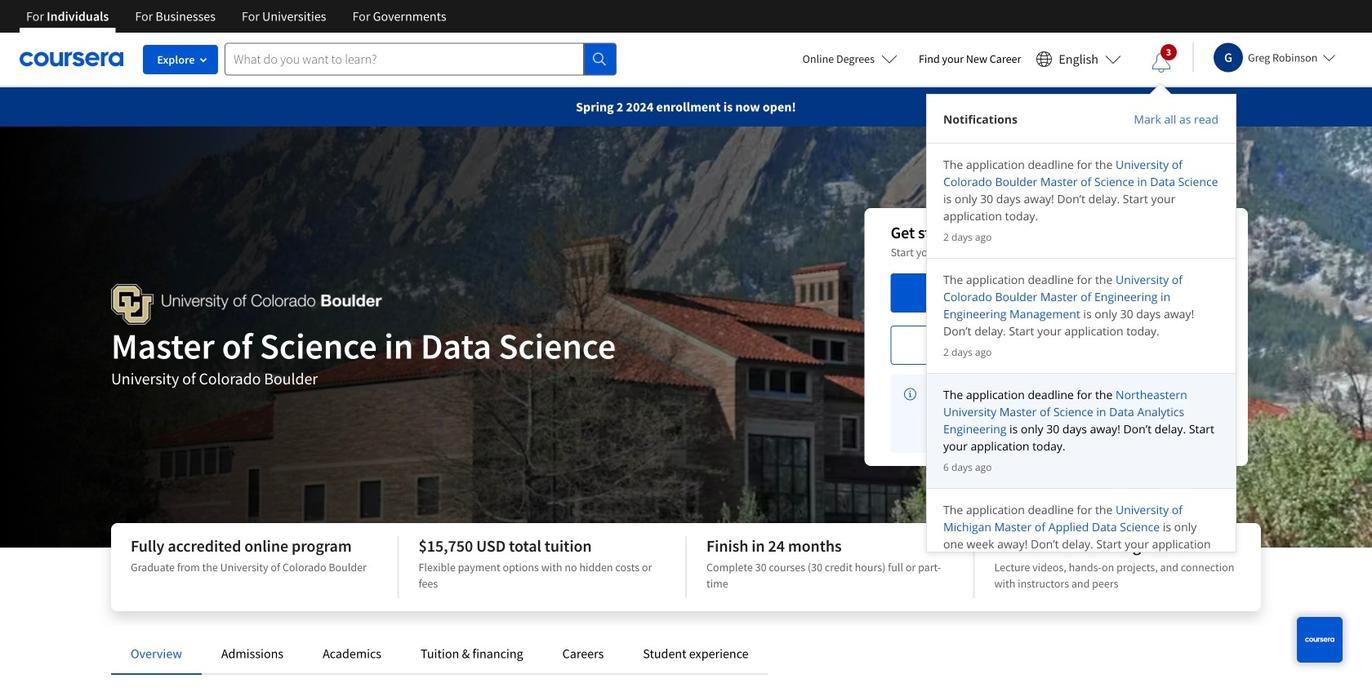 Task type: vqa. For each thing, say whether or not it's contained in the screenshot.
"Banner" NAVIGATION
yes



Task type: describe. For each thing, give the bounding box(es) containing it.
university of colorado boulder logo image
[[111, 284, 382, 325]]



Task type: locate. For each thing, give the bounding box(es) containing it.
banner navigation
[[13, 0, 460, 33]]

What do you want to learn? text field
[[225, 43, 584, 76]]

coursera image
[[20, 46, 123, 72]]

None search field
[[225, 43, 617, 76]]



